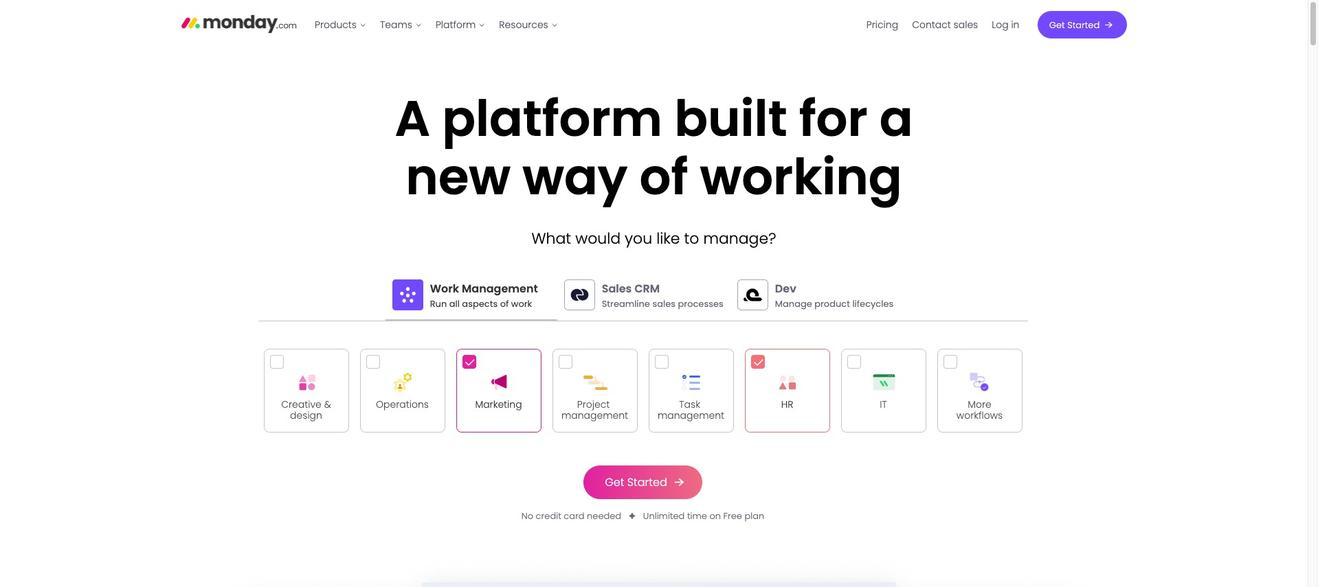 Task type: vqa. For each thing, say whether or not it's contained in the screenshot.
the creative
yes



Task type: describe. For each thing, give the bounding box(es) containing it.
resources
[[499, 18, 548, 32]]

it
[[880, 398, 887, 412]]

workflows
[[957, 409, 1003, 423]]

platform link
[[429, 14, 492, 36]]

hr
[[781, 398, 793, 412]]

product
[[815, 298, 850, 311]]

platform
[[436, 18, 476, 32]]

teams link
[[373, 14, 429, 36]]

way
[[523, 142, 628, 211]]

&
[[324, 398, 331, 412]]

lifecycles
[[853, 298, 894, 311]]

work management run all aspects of work
[[430, 281, 538, 311]]

you
[[625, 228, 652, 250]]

0 vertical spatial of
[[640, 142, 688, 211]]

for
[[799, 84, 868, 153]]

pricing
[[867, 18, 898, 32]]

to
[[684, 228, 699, 250]]

ops image
[[389, 369, 416, 397]]

dev color image
[[737, 280, 768, 311]]

0 vertical spatial get started button
[[1038, 11, 1127, 38]]

dev
[[775, 281, 796, 297]]

get started inside main element
[[1049, 18, 1100, 31]]

Marketing checkbox
[[456, 349, 541, 433]]

what would you like to manage?
[[532, 228, 776, 250]]

get inside main element
[[1049, 18, 1065, 31]]

design
[[290, 409, 322, 423]]

manage?
[[704, 228, 776, 250]]

streamline
[[602, 298, 650, 311]]

started for the topmost get started button
[[1068, 18, 1100, 31]]

run
[[430, 298, 447, 311]]

projects image
[[581, 369, 609, 397]]

sales inside sales crm streamline sales processes
[[653, 298, 676, 311]]

tasks image
[[677, 369, 705, 397]]

a
[[395, 84, 430, 153]]

all
[[449, 298, 460, 311]]

what
[[532, 228, 571, 250]]

main element
[[308, 0, 1127, 49]]

working
[[700, 142, 902, 211]]

1 vertical spatial get
[[605, 475, 624, 491]]

monday.com logo image
[[181, 9, 297, 38]]

HR checkbox
[[745, 349, 830, 433]]

like
[[657, 228, 680, 250]]

it image
[[870, 369, 897, 397]]

crm dark image
[[564, 280, 595, 311]]

work
[[430, 281, 459, 297]]

resources link
[[492, 14, 565, 36]]

work
[[511, 298, 532, 311]]

needed
[[587, 510, 621, 523]]

aspects
[[462, 298, 498, 311]]

time
[[687, 510, 707, 523]]

Project management checkbox
[[552, 349, 638, 433]]

hp asset white bg image
[[0, 562, 1308, 588]]

Operations checkbox
[[360, 349, 445, 433]]

task
[[679, 398, 700, 412]]

contact sales
[[912, 18, 978, 32]]

creative image
[[292, 369, 320, 397]]

products
[[315, 18, 357, 32]]

0 horizontal spatial get started button
[[584, 466, 702, 500]]



Task type: locate. For each thing, give the bounding box(es) containing it.
contact sales button
[[905, 14, 985, 36]]

get
[[1049, 18, 1065, 31], [605, 475, 624, 491]]

list
[[308, 0, 565, 49], [860, 0, 1027, 49]]

crm
[[635, 281, 660, 297]]

list containing pricing
[[860, 0, 1027, 49]]

started inside main element
[[1068, 18, 1100, 31]]

management inside option
[[658, 409, 725, 423]]

log in
[[992, 18, 1020, 32]]

2 list from the left
[[860, 0, 1027, 49]]

teams
[[380, 18, 412, 32]]

0 vertical spatial sales
[[954, 18, 978, 32]]

contact
[[912, 18, 951, 32]]

1 horizontal spatial get started
[[1049, 18, 1100, 31]]

manage
[[775, 298, 812, 311]]

products link
[[308, 14, 373, 36]]

More workflows checkbox
[[937, 349, 1022, 433]]

Creative & design checkbox
[[264, 349, 349, 433]]

more image
[[966, 369, 994, 397]]

card
[[564, 510, 585, 523]]

IT checkbox
[[841, 349, 926, 433]]

project management
[[562, 398, 628, 423]]

0 horizontal spatial list
[[308, 0, 565, 49]]

1 horizontal spatial of
[[640, 142, 688, 211]]

built
[[674, 84, 787, 153]]

a
[[880, 84, 913, 153]]

0 vertical spatial started
[[1068, 18, 1100, 31]]

get started right in
[[1049, 18, 1100, 31]]

in
[[1011, 18, 1020, 32]]

more workflows
[[957, 398, 1003, 423]]

1 horizontal spatial list
[[860, 0, 1027, 49]]

new way of working
[[406, 142, 902, 211]]

✦
[[629, 510, 636, 523]]

on
[[710, 510, 721, 523]]

new
[[406, 142, 511, 211]]

started up no credit card needed   ✦    unlimited time on free plan
[[627, 475, 667, 491]]

list containing products
[[308, 0, 565, 49]]

project
[[577, 398, 610, 412]]

sales right contact
[[954, 18, 978, 32]]

get started button up no credit card needed   ✦    unlimited time on free plan
[[584, 466, 702, 500]]

1 vertical spatial get started button
[[584, 466, 702, 500]]

2 management from the left
[[658, 409, 725, 423]]

sales
[[602, 281, 632, 297]]

0 horizontal spatial started
[[627, 475, 667, 491]]

of down "management"
[[500, 298, 509, 311]]

crm color image
[[564, 280, 595, 311]]

1 horizontal spatial started
[[1068, 18, 1100, 31]]

0 vertical spatial get
[[1049, 18, 1065, 31]]

dev dark image
[[737, 280, 768, 311]]

group
[[258, 344, 1028, 439]]

plan
[[745, 510, 764, 523]]

sales down the crm
[[653, 298, 676, 311]]

get right in
[[1049, 18, 1065, 31]]

0 horizontal spatial get
[[605, 475, 624, 491]]

dev manage product lifecycles
[[775, 281, 894, 311]]

group containing creative & design
[[258, 344, 1028, 439]]

0 horizontal spatial management
[[562, 409, 628, 423]]

credit
[[536, 510, 561, 523]]

started
[[1068, 18, 1100, 31], [627, 475, 667, 491]]

1 horizontal spatial management
[[658, 409, 725, 423]]

management for task
[[658, 409, 725, 423]]

unlimited
[[643, 510, 685, 523]]

0 horizontal spatial get started
[[605, 475, 667, 491]]

started right in
[[1068, 18, 1100, 31]]

operations
[[376, 398, 429, 412]]

of inside work management run all aspects of work
[[500, 298, 509, 311]]

get started button right in
[[1038, 11, 1127, 38]]

1 vertical spatial started
[[627, 475, 667, 491]]

sales
[[954, 18, 978, 32], [653, 298, 676, 311]]

1 horizontal spatial get
[[1049, 18, 1065, 31]]

get started
[[1049, 18, 1100, 31], [605, 475, 667, 491]]

creative & design
[[281, 398, 331, 423]]

no
[[522, 510, 533, 523]]

no credit card needed   ✦    unlimited time on free plan
[[522, 510, 764, 523]]

0 horizontal spatial sales
[[653, 298, 676, 311]]

0 vertical spatial get started
[[1049, 18, 1100, 31]]

more
[[968, 398, 992, 412]]

management down the projects icon
[[562, 409, 628, 423]]

1 vertical spatial sales
[[653, 298, 676, 311]]

1 horizontal spatial sales
[[954, 18, 978, 32]]

wm dark image
[[392, 280, 423, 311]]

0 horizontal spatial of
[[500, 298, 509, 311]]

a platform built for a
[[395, 84, 913, 153]]

marketing image
[[485, 369, 512, 397]]

creative
[[281, 398, 322, 412]]

task management
[[658, 398, 725, 423]]

platform
[[442, 84, 663, 153]]

marketing
[[475, 398, 522, 412]]

Task management checkbox
[[649, 349, 734, 433]]

get up needed
[[605, 475, 624, 491]]

1 vertical spatial get started
[[605, 475, 667, 491]]

sales inside button
[[954, 18, 978, 32]]

management inside checkbox
[[562, 409, 628, 423]]

started for left get started button
[[627, 475, 667, 491]]

management down tasks 'image'
[[658, 409, 725, 423]]

of
[[640, 142, 688, 211], [500, 298, 509, 311]]

hr image
[[774, 369, 801, 397]]

1 list from the left
[[308, 0, 565, 49]]

processes
[[678, 298, 724, 311]]

management
[[462, 281, 538, 297]]

1 management from the left
[[562, 409, 628, 423]]

management
[[562, 409, 628, 423], [658, 409, 725, 423]]

1 vertical spatial of
[[500, 298, 509, 311]]

would
[[575, 228, 621, 250]]

management for project
[[562, 409, 628, 423]]

sales crm streamline sales processes
[[602, 281, 724, 311]]

pricing link
[[860, 14, 905, 36]]

of up the like
[[640, 142, 688, 211]]

free
[[724, 510, 742, 523]]

get started button
[[1038, 11, 1127, 38], [584, 466, 702, 500]]

log
[[992, 18, 1009, 32]]

1 horizontal spatial get started button
[[1038, 11, 1127, 38]]

log in link
[[985, 14, 1027, 36]]

wm color image
[[392, 280, 423, 311]]

get started up ✦
[[605, 475, 667, 491]]



